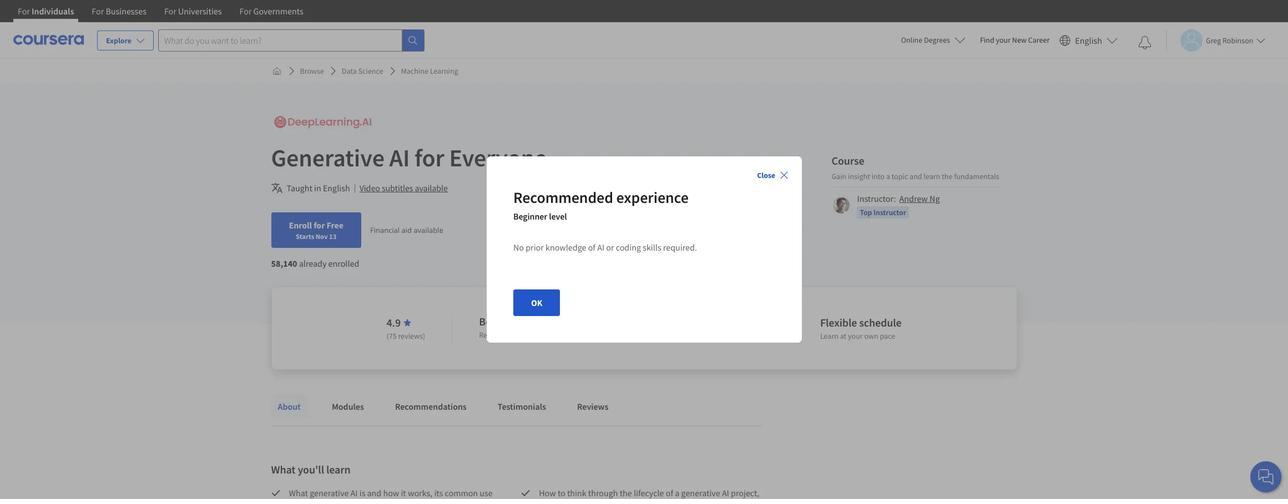 Task type: vqa. For each thing, say whether or not it's contained in the screenshot.
Learning
yes



Task type: locate. For each thing, give the bounding box(es) containing it.
learn up ng
[[924, 171, 941, 181]]

beginner up the recommended experience
[[479, 315, 522, 329]]

a inside the course gain insight into a topic and learn the fundamentals
[[886, 171, 890, 181]]

recommended for recommended experience beginner level
[[513, 188, 613, 208]]

3 for from the left
[[164, 6, 176, 17]]

0 horizontal spatial level
[[524, 315, 546, 329]]

enrolled
[[328, 258, 359, 269]]

1 horizontal spatial of
[[666, 488, 673, 499]]

of inside recommended experience dialog
[[588, 242, 595, 253]]

the left fundamentals on the top
[[942, 171, 953, 181]]

2 for from the left
[[92, 6, 104, 17]]

and
[[910, 171, 922, 181], [367, 488, 382, 499]]

1 vertical spatial a
[[675, 488, 680, 499]]

2 generative from the left
[[681, 488, 720, 499]]

0 vertical spatial learn
[[924, 171, 941, 181]]

None search field
[[158, 29, 425, 51]]

what down what you'll learn
[[289, 488, 308, 499]]

58,140 already enrolled
[[271, 258, 359, 269]]

experience for recommended experience
[[530, 330, 565, 340]]

for up nov
[[314, 220, 325, 231]]

experience inside recommended experience beginner level
[[616, 188, 689, 208]]

1 horizontal spatial the
[[942, 171, 953, 181]]

of inside how to think through the lifecycle of a generative ai project,
[[666, 488, 673, 499]]

ai left the or at the left of page
[[597, 242, 604, 253]]

0 horizontal spatial experience
[[530, 330, 565, 340]]

1 vertical spatial for
[[314, 220, 325, 231]]

0 vertical spatial your
[[996, 35, 1011, 45]]

data science
[[342, 66, 383, 76]]

think
[[567, 488, 587, 499]]

video subtitles available button
[[360, 182, 448, 195]]

gain
[[832, 171, 847, 181]]

learning
[[430, 66, 458, 76]]

beginner up prior
[[513, 211, 547, 222]]

1 horizontal spatial level
[[549, 211, 567, 222]]

ai left project,
[[722, 488, 729, 499]]

0 horizontal spatial a
[[675, 488, 680, 499]]

coursera image
[[13, 31, 84, 49]]

instructor
[[874, 207, 906, 217]]

0 vertical spatial and
[[910, 171, 922, 181]]

available for financial aid available
[[414, 225, 443, 235]]

in
[[314, 183, 321, 194]]

1 vertical spatial recommended
[[479, 330, 529, 340]]

ok
[[531, 298, 542, 309]]

beginner
[[513, 211, 547, 222], [479, 315, 522, 329]]

deeplearning.ai image
[[271, 110, 375, 135]]

available right aid
[[414, 225, 443, 235]]

0 vertical spatial beginner
[[513, 211, 547, 222]]

its
[[434, 488, 443, 499]]

1 for from the left
[[18, 6, 30, 17]]

generative down you'll
[[310, 488, 349, 499]]

0 horizontal spatial your
[[848, 331, 863, 341]]

1 vertical spatial learn
[[326, 463, 351, 477]]

lifecycle
[[634, 488, 664, 499]]

for left governments
[[240, 6, 252, 17]]

learn
[[924, 171, 941, 181], [326, 463, 351, 477]]

recommended inside recommended experience beginner level
[[513, 188, 613, 208]]

for inside enroll for free starts nov 13
[[314, 220, 325, 231]]

english
[[1076, 35, 1103, 46], [323, 183, 350, 194]]

modules link
[[325, 395, 371, 419]]

required.
[[663, 242, 697, 253]]

0 horizontal spatial and
[[367, 488, 382, 499]]

0 vertical spatial available
[[415, 183, 448, 194]]

recommended
[[513, 188, 613, 208], [479, 330, 529, 340]]

4.9
[[387, 316, 401, 330]]

about link
[[271, 395, 308, 419]]

1 horizontal spatial generative
[[681, 488, 720, 499]]

generative left project,
[[681, 488, 720, 499]]

0 vertical spatial the
[[942, 171, 953, 181]]

for up video subtitles available button
[[415, 143, 445, 173]]

your right "at"
[[848, 331, 863, 341]]

what left you'll
[[271, 463, 296, 477]]

for universities
[[164, 6, 222, 17]]

1 vertical spatial level
[[524, 315, 546, 329]]

0 vertical spatial recommended
[[513, 188, 613, 208]]

to
[[558, 488, 566, 499]]

reviews)
[[398, 331, 425, 341]]

for for individuals
[[18, 6, 30, 17]]

ai up subtitles
[[389, 143, 410, 173]]

1 horizontal spatial and
[[910, 171, 922, 181]]

at
[[840, 331, 847, 341]]

0 vertical spatial a
[[886, 171, 890, 181]]

1 vertical spatial experience
[[530, 330, 565, 340]]

aid
[[402, 225, 412, 235]]

through
[[588, 488, 618, 499]]

or
[[606, 242, 614, 253]]

1 horizontal spatial english
[[1076, 35, 1103, 46]]

ok button
[[513, 290, 560, 316]]

0 vertical spatial english
[[1076, 35, 1103, 46]]

of left the or at the left of page
[[588, 242, 595, 253]]

recommended up knowledge
[[513, 188, 613, 208]]

1 vertical spatial of
[[666, 488, 673, 499]]

nov
[[316, 232, 328, 241]]

english inside button
[[1076, 35, 1103, 46]]

home image
[[272, 67, 281, 76]]

available
[[415, 183, 448, 194], [414, 225, 443, 235]]

1 vertical spatial your
[[848, 331, 863, 341]]

for left universities
[[164, 6, 176, 17]]

4 for from the left
[[240, 6, 252, 17]]

for left individuals
[[18, 6, 30, 17]]

what generative ai is and how it works, its common use
[[289, 488, 495, 500]]

available inside button
[[415, 183, 448, 194]]

a right into
[[886, 171, 890, 181]]

0 horizontal spatial for
[[314, 220, 325, 231]]

what
[[271, 463, 296, 477], [289, 488, 308, 499]]

recommended experience dialog
[[487, 157, 802, 343]]

enroll
[[289, 220, 312, 231]]

0 horizontal spatial the
[[620, 488, 632, 499]]

machine learning link
[[397, 61, 463, 81]]

coding
[[616, 242, 641, 253]]

financial
[[370, 225, 400, 235]]

english right career
[[1076, 35, 1103, 46]]

beginner inside recommended experience beginner level
[[513, 211, 547, 222]]

course
[[832, 154, 865, 167]]

a inside how to think through the lifecycle of a generative ai project,
[[675, 488, 680, 499]]

top
[[860, 207, 872, 217]]

0 vertical spatial what
[[271, 463, 296, 477]]

for
[[18, 6, 30, 17], [92, 6, 104, 17], [164, 6, 176, 17], [240, 6, 252, 17]]

how
[[383, 488, 399, 499]]

own
[[865, 331, 879, 341]]

0 horizontal spatial english
[[323, 183, 350, 194]]

subtitles
[[382, 183, 413, 194]]

recommended for recommended experience
[[479, 330, 529, 340]]

and right topic
[[910, 171, 922, 181]]

recommended down beginner level
[[479, 330, 529, 340]]

pace
[[880, 331, 896, 341]]

what inside what generative ai is and how it works, its common use
[[289, 488, 308, 499]]

1 horizontal spatial a
[[886, 171, 890, 181]]

learn right you'll
[[326, 463, 351, 477]]

common
[[445, 488, 478, 499]]

1 horizontal spatial learn
[[924, 171, 941, 181]]

1 vertical spatial english
[[323, 183, 350, 194]]

level
[[549, 211, 567, 222], [524, 315, 546, 329]]

0 vertical spatial level
[[549, 211, 567, 222]]

level up knowledge
[[549, 211, 567, 222]]

everyone
[[449, 143, 547, 173]]

1 generative from the left
[[310, 488, 349, 499]]

generative inside how to think through the lifecycle of a generative ai project,
[[681, 488, 720, 499]]

for businesses
[[92, 6, 147, 17]]

experience up skills
[[616, 188, 689, 208]]

ai
[[389, 143, 410, 173], [597, 242, 604, 253], [351, 488, 358, 499], [722, 488, 729, 499]]

your
[[996, 35, 1011, 45], [848, 331, 863, 341]]

a right lifecycle
[[675, 488, 680, 499]]

instructor:
[[857, 193, 896, 204]]

find your new career link
[[975, 33, 1056, 47]]

video
[[360, 183, 380, 194]]

what for what you'll learn
[[271, 463, 296, 477]]

level down ok
[[524, 315, 546, 329]]

governments
[[253, 6, 303, 17]]

starts
[[296, 232, 314, 241]]

browse
[[300, 66, 324, 76]]

1 horizontal spatial for
[[415, 143, 445, 173]]

free
[[327, 220, 344, 231]]

beginner level
[[479, 315, 546, 329]]

0 horizontal spatial of
[[588, 242, 595, 253]]

close button
[[753, 165, 793, 185]]

0 vertical spatial of
[[588, 242, 595, 253]]

find your new career
[[980, 35, 1050, 45]]

1 vertical spatial what
[[289, 488, 308, 499]]

1 vertical spatial the
[[620, 488, 632, 499]]

ai left is in the left of the page
[[351, 488, 358, 499]]

instructor: andrew ng top instructor
[[857, 193, 940, 217]]

for
[[415, 143, 445, 173], [314, 220, 325, 231]]

of
[[588, 242, 595, 253], [666, 488, 673, 499]]

1 horizontal spatial experience
[[616, 188, 689, 208]]

1 horizontal spatial your
[[996, 35, 1011, 45]]

testimonials link
[[491, 395, 553, 419]]

your right the find
[[996, 35, 1011, 45]]

of right lifecycle
[[666, 488, 673, 499]]

and right is in the left of the page
[[367, 488, 382, 499]]

for for governments
[[240, 6, 252, 17]]

available right subtitles
[[415, 183, 448, 194]]

available for video subtitles available
[[415, 183, 448, 194]]

experience
[[616, 188, 689, 208], [530, 330, 565, 340]]

for left businesses
[[92, 6, 104, 17]]

0 vertical spatial experience
[[616, 188, 689, 208]]

experience down ok
[[530, 330, 565, 340]]

financial aid available button
[[370, 225, 443, 235]]

0 horizontal spatial generative
[[310, 488, 349, 499]]

english right in
[[323, 183, 350, 194]]

generative
[[310, 488, 349, 499], [681, 488, 720, 499]]

course gain insight into a topic and learn the fundamentals
[[832, 154, 1000, 181]]

the right the through
[[620, 488, 632, 499]]

1 vertical spatial available
[[414, 225, 443, 235]]

1 vertical spatial and
[[367, 488, 382, 499]]



Task type: describe. For each thing, give the bounding box(es) containing it.
data science link
[[337, 61, 388, 81]]

learn
[[821, 331, 839, 341]]

ng
[[930, 193, 940, 204]]

generative ai for everyone
[[271, 143, 547, 173]]

your inside flexible schedule learn at your own pace
[[848, 331, 863, 341]]

skills
[[643, 242, 661, 253]]

knowledge
[[545, 242, 586, 253]]

you'll
[[298, 463, 324, 477]]

andrew ng image
[[834, 197, 850, 213]]

generative
[[271, 143, 385, 173]]

for governments
[[240, 6, 303, 17]]

what you'll learn
[[271, 463, 351, 477]]

is
[[360, 488, 365, 499]]

0 vertical spatial for
[[415, 143, 445, 173]]

topic
[[892, 171, 908, 181]]

(75
[[387, 331, 397, 341]]

recommendations link
[[389, 395, 473, 419]]

universities
[[178, 6, 222, 17]]

recommendations
[[395, 401, 467, 412]]

taught
[[287, 183, 312, 194]]

0 horizontal spatial learn
[[326, 463, 351, 477]]

into
[[872, 171, 885, 181]]

your inside the find your new career link
[[996, 35, 1011, 45]]

career
[[1029, 35, 1050, 45]]

and inside what generative ai is and how it works, its common use
[[367, 488, 382, 499]]

english button
[[1056, 22, 1123, 58]]

reviews
[[577, 401, 609, 412]]

fundamentals
[[954, 171, 1000, 181]]

ai inside what generative ai is and how it works, its common use
[[351, 488, 358, 499]]

ai inside recommended experience dialog
[[597, 242, 604, 253]]

no
[[513, 242, 524, 253]]

science
[[358, 66, 383, 76]]

flexible
[[821, 316, 857, 330]]

data
[[342, 66, 357, 76]]

learn inside the course gain insight into a topic and learn the fundamentals
[[924, 171, 941, 181]]

reviews link
[[571, 395, 615, 419]]

generative inside what generative ai is and how it works, its common use
[[310, 488, 349, 499]]

and inside the course gain insight into a topic and learn the fundamentals
[[910, 171, 922, 181]]

for for universities
[[164, 6, 176, 17]]

1 vertical spatial beginner
[[479, 315, 522, 329]]

13
[[329, 232, 337, 241]]

financial aid available
[[370, 225, 443, 235]]

prior
[[526, 242, 544, 253]]

individuals
[[32, 6, 74, 17]]

machine learning
[[401, 66, 458, 76]]

show notifications image
[[1139, 36, 1152, 49]]

level inside recommended experience beginner level
[[549, 211, 567, 222]]

new
[[1013, 35, 1027, 45]]

what for what generative ai is and how it works, its common use
[[289, 488, 308, 499]]

video subtitles available
[[360, 183, 448, 194]]

browse link
[[296, 61, 329, 81]]

testimonials
[[498, 401, 546, 412]]

close
[[757, 170, 775, 180]]

flexible schedule learn at your own pace
[[821, 316, 902, 341]]

insight
[[848, 171, 870, 181]]

find
[[980, 35, 995, 45]]

modules
[[332, 401, 364, 412]]

experience for recommended experience beginner level
[[616, 188, 689, 208]]

for for businesses
[[92, 6, 104, 17]]

banner navigation
[[9, 0, 312, 22]]

recommended experience
[[479, 330, 565, 340]]

recommended experience beginner level
[[513, 188, 689, 222]]

machine
[[401, 66, 429, 76]]

andrew ng link
[[900, 193, 940, 204]]

chat with us image
[[1257, 469, 1275, 486]]

about
[[278, 401, 301, 412]]

taught in english
[[287, 183, 350, 194]]

for individuals
[[18, 6, 74, 17]]

how to think through the lifecycle of a generative ai project,
[[539, 488, 762, 500]]

the inside the course gain insight into a topic and learn the fundamentals
[[942, 171, 953, 181]]

how
[[539, 488, 556, 499]]

the inside how to think through the lifecycle of a generative ai project,
[[620, 488, 632, 499]]

enroll for free starts nov 13
[[289, 220, 344, 241]]

andrew
[[900, 193, 928, 204]]

works,
[[408, 488, 433, 499]]

already
[[299, 258, 327, 269]]

ai inside how to think through the lifecycle of a generative ai project,
[[722, 488, 729, 499]]

use
[[480, 488, 493, 499]]

(75 reviews)
[[387, 331, 425, 341]]



